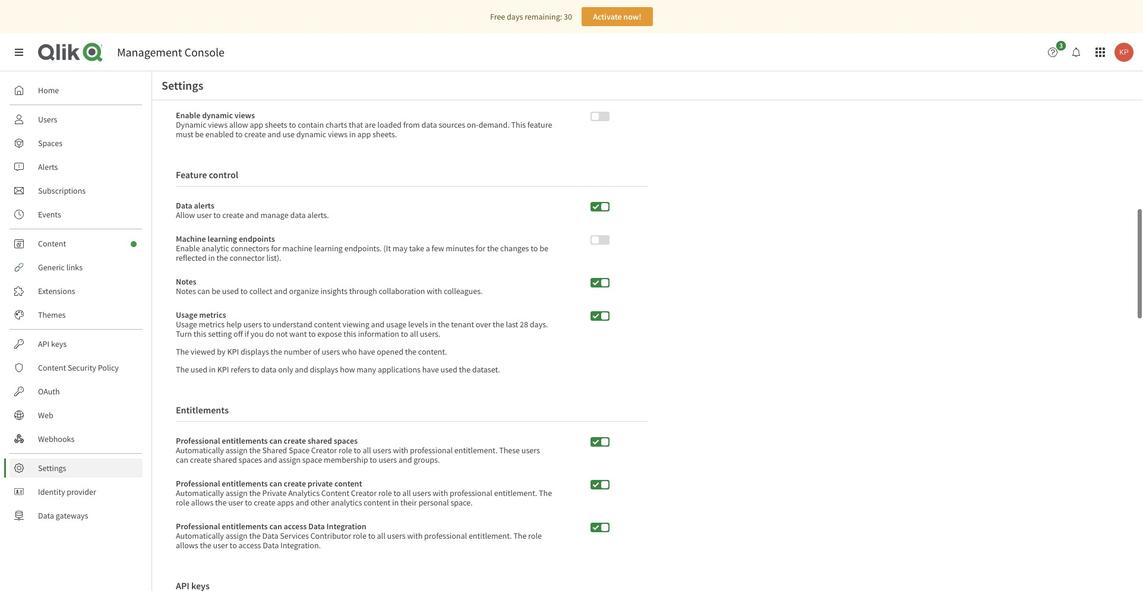 Task type: locate. For each thing, give the bounding box(es) containing it.
professional inside professional entitlements can create shared spaces automatically assign the shared space creator role to all users with professional entitlement. these users can create shared spaces and assign space membership to users and groups.
[[176, 436, 220, 446]]

1 horizontal spatial data
[[290, 210, 306, 221]]

1 horizontal spatial used
[[222, 286, 239, 297]]

2 vertical spatial content
[[321, 488, 349, 499]]

3 entitlements from the top
[[222, 521, 268, 532]]

collaboration
[[379, 286, 425, 297]]

0 vertical spatial enable
[[176, 110, 200, 121]]

all left users.
[[410, 329, 418, 340]]

1 vertical spatial settings
[[38, 463, 66, 474]]

entitlement. inside professional entitlements can access data integration automatically assign the data services contributor role to all users with professional entitlement. the role allows the user to access data integration.
[[469, 531, 512, 542]]

used left collect
[[222, 286, 239, 297]]

1 vertical spatial be
[[540, 243, 548, 254]]

0 horizontal spatial user
[[197, 210, 212, 221]]

content down api keys
[[38, 362, 66, 373]]

data
[[176, 200, 192, 211], [38, 510, 54, 521], [308, 521, 325, 532], [262, 531, 278, 542], [263, 540, 279, 551]]

api keys link
[[10, 335, 143, 354]]

with left colleagues.
[[427, 286, 442, 297]]

all inside the professional entitlements can create private content automatically assign the private analytics content creator role to all users with professional entitlement. the role allows the user to create apps and other analytics content in their personal space.
[[402, 488, 411, 499]]

with left groups.
[[393, 445, 408, 456]]

0 horizontal spatial displays
[[241, 347, 269, 357]]

displays down of
[[310, 364, 338, 375]]

be
[[195, 129, 204, 140], [540, 243, 548, 254], [212, 286, 220, 297]]

navigation pane element
[[0, 76, 152, 530]]

data inside data alerts allow user to create and manage data alerts.
[[290, 210, 306, 221]]

and inside notes notes can be used to collect and organize insights through collaboration with colleagues.
[[274, 286, 287, 297]]

spaces left shared
[[239, 455, 262, 465]]

content right analytics
[[364, 498, 391, 508]]

0 horizontal spatial for
[[271, 243, 281, 254]]

automatically for allows
[[176, 488, 224, 499]]

used inside notes notes can be used to collect and organize insights through collaboration with colleagues.
[[222, 286, 239, 297]]

professional up personal
[[410, 445, 453, 456]]

2 vertical spatial user
[[213, 540, 228, 551]]

and left groups.
[[399, 455, 412, 465]]

want
[[289, 329, 307, 340]]

kpi for displays
[[227, 347, 239, 357]]

1 vertical spatial entitlement.
[[494, 488, 537, 499]]

entitlement. left these
[[454, 445, 498, 456]]

2 entitlements from the top
[[222, 479, 268, 489]]

views
[[235, 110, 255, 121], [208, 120, 228, 130], [328, 129, 348, 140]]

1 horizontal spatial be
[[212, 286, 220, 297]]

and right collect
[[274, 286, 287, 297]]

applications
[[378, 364, 421, 375]]

spaces
[[38, 138, 62, 149]]

2 vertical spatial be
[[212, 286, 220, 297]]

0 horizontal spatial shared
[[213, 455, 237, 465]]

all inside usage metrics help users to understand content viewing and usage levels in the tenant over the last 28 days. turn this setting off if you do not want to expose this information to all users.
[[410, 329, 418, 340]]

webhooks link
[[10, 430, 143, 449]]

assign left shared
[[226, 445, 248, 456]]

users inside professional entitlements can access data integration automatically assign the data services contributor role to all users with professional entitlement. the role allows the user to access data integration.
[[387, 531, 406, 542]]

2 horizontal spatial used
[[441, 364, 457, 375]]

space
[[289, 445, 310, 456]]

can down apps
[[269, 521, 282, 532]]

0 vertical spatial be
[[195, 129, 204, 140]]

1 horizontal spatial creator
[[351, 488, 377, 499]]

usage up viewed
[[176, 319, 197, 330]]

extensions link
[[10, 282, 143, 301]]

oauth link
[[10, 382, 143, 401]]

usage
[[176, 310, 198, 320], [176, 319, 197, 330]]

the used in kpi refers to data only and displays how many applications have used the dataset.
[[176, 364, 500, 375]]

2 horizontal spatial user
[[228, 498, 243, 508]]

in right reflected
[[208, 253, 215, 263]]

management console
[[117, 45, 225, 59]]

users right of
[[322, 347, 340, 357]]

a
[[426, 243, 430, 254]]

displays down the you
[[241, 347, 269, 357]]

setting
[[208, 329, 232, 340]]

automatically
[[176, 445, 224, 456], [176, 488, 224, 499], [176, 531, 224, 542]]

0 vertical spatial professional
[[176, 436, 220, 446]]

settings up 'identity'
[[38, 463, 66, 474]]

create right alerts
[[222, 210, 244, 221]]

shared
[[308, 436, 332, 446], [213, 455, 237, 465]]

0 vertical spatial user
[[197, 210, 212, 221]]

2 horizontal spatial data
[[422, 120, 437, 130]]

be inside enable dynamic views dynamic views allow app sheets to contain charts that are loaded from data sources on-demand. this feature must be enabled to create and use dynamic views in app sheets.
[[195, 129, 204, 140]]

and left use
[[268, 129, 281, 140]]

1 vertical spatial kpi
[[217, 364, 229, 375]]

entitlements down private
[[222, 521, 268, 532]]

0 horizontal spatial learning
[[208, 234, 237, 244]]

views left the allow
[[208, 120, 228, 130]]

content for content
[[38, 238, 66, 249]]

allow
[[176, 210, 195, 221]]

1 for from the left
[[271, 243, 281, 254]]

automatically inside professional entitlements can create shared spaces automatically assign the shared space creator role to all users with professional entitlement. these users can create shared spaces and assign space membership to users and groups.
[[176, 445, 224, 456]]

0 horizontal spatial spaces
[[239, 455, 262, 465]]

0 horizontal spatial views
[[208, 120, 228, 130]]

entitlements inside professional entitlements can create shared spaces automatically assign the shared space creator role to all users with professional entitlement. these users can create shared spaces and assign space membership to users and groups.
[[222, 436, 268, 446]]

1 vertical spatial creator
[[351, 488, 377, 499]]

1 horizontal spatial have
[[422, 364, 439, 375]]

3 button
[[1043, 41, 1070, 62]]

0 horizontal spatial access
[[239, 540, 261, 551]]

professional inside professional entitlements can access data integration automatically assign the data services contributor role to all users with professional entitlement. the role allows the user to access data integration.
[[176, 521, 220, 532]]

for left machine
[[271, 243, 281, 254]]

1 horizontal spatial spaces
[[334, 436, 358, 446]]

entitlements
[[222, 436, 268, 446], [222, 479, 268, 489], [222, 521, 268, 532]]

with inside professional entitlements can access data integration automatically assign the data services contributor role to all users with professional entitlement. the role allows the user to access data integration.
[[407, 531, 423, 542]]

notes down reflected
[[176, 277, 196, 287]]

usage for usage metrics
[[176, 310, 198, 320]]

1 vertical spatial shared
[[213, 455, 237, 465]]

identity provider
[[38, 487, 96, 497]]

through
[[349, 286, 377, 297]]

and inside usage metrics help users to understand content viewing and usage levels in the tenant over the last 28 days. turn this setting off if you do not want to expose this information to all users.
[[371, 319, 385, 330]]

kpi for refers
[[217, 364, 229, 375]]

learning up connector
[[208, 234, 237, 244]]

with left space.
[[433, 488, 448, 499]]

feature
[[528, 120, 552, 130]]

subscriptions link
[[10, 181, 143, 200]]

the viewed by kpi displays the number of users who have opened the content.
[[176, 347, 447, 357]]

the inside professional entitlements can create shared spaces automatically assign the shared space creator role to all users with professional entitlement. these users can create shared spaces and assign space membership to users and groups.
[[249, 445, 261, 456]]

keys
[[51, 339, 67, 349]]

0 vertical spatial have
[[358, 347, 375, 357]]

automatically inside the professional entitlements can create private content automatically assign the private analytics content creator role to all users with professional entitlement. the role allows the user to create apps and other analytics content in their personal space.
[[176, 488, 224, 499]]

2 professional from the top
[[176, 479, 220, 489]]

entitlements down shared
[[222, 479, 268, 489]]

entitlements inside the professional entitlements can create private content automatically assign the private analytics content creator role to all users with professional entitlement. the role allows the user to create apps and other analytics content in their personal space.
[[222, 479, 268, 489]]

must
[[176, 129, 193, 140]]

free
[[490, 11, 505, 22]]

professional right personal
[[450, 488, 493, 499]]

this right turn
[[194, 329, 206, 340]]

1 usage from the top
[[176, 310, 198, 320]]

creator inside the professional entitlements can create private content automatically assign the private analytics content creator role to all users with professional entitlement. the role allows the user to create apps and other analytics content in their personal space.
[[351, 488, 377, 499]]

0 vertical spatial professional
[[410, 445, 453, 456]]

refers
[[231, 364, 250, 375]]

entitlement. inside professional entitlements can create shared spaces automatically assign the shared space creator role to all users with professional entitlement. these users can create shared spaces and assign space membership to users and groups.
[[454, 445, 498, 456]]

and inside the professional entitlements can create private content automatically assign the private analytics content creator role to all users with professional entitlement. the role allows the user to create apps and other analytics content in their personal space.
[[296, 498, 309, 508]]

kpi right by
[[227, 347, 239, 357]]

0 vertical spatial content
[[314, 319, 341, 330]]

extensions
[[38, 286, 75, 296]]

1 vertical spatial dynamic
[[296, 129, 326, 140]]

create down entitlements
[[190, 455, 212, 465]]

content up generic
[[38, 238, 66, 249]]

entitlements down entitlements
[[222, 436, 268, 446]]

0 vertical spatial content
[[38, 238, 66, 249]]

users down groups.
[[413, 488, 431, 499]]

professional inside professional entitlements can access data integration automatically assign the data services contributor role to all users with professional entitlement. the role allows the user to access data integration.
[[424, 531, 467, 542]]

with inside notes notes can be used to collect and organize insights through collaboration with colleagues.
[[427, 286, 442, 297]]

spaces up membership
[[334, 436, 358, 446]]

enable inside enable dynamic views dynamic views allow app sheets to contain charts that are loaded from data sources on-demand. this feature must be enabled to create and use dynamic views in app sheets.
[[176, 110, 200, 121]]

app left sheets.
[[357, 129, 371, 140]]

enabled
[[205, 129, 234, 140]]

user inside professional entitlements can access data integration automatically assign the data services contributor role to all users with professional entitlement. the role allows the user to access data integration.
[[213, 540, 228, 551]]

events
[[38, 209, 61, 220]]

api
[[38, 339, 49, 349]]

in inside the professional entitlements can create private content automatically assign the private analytics content creator role to all users with professional entitlement. the role allows the user to create apps and other analytics content in their personal space.
[[392, 498, 399, 508]]

and left manage
[[245, 210, 259, 221]]

the inside the professional entitlements can create private content automatically assign the private analytics content creator role to all users with professional entitlement. the role allows the user to create apps and other analytics content in their personal space.
[[539, 488, 552, 499]]

all left personal
[[402, 488, 411, 499]]

creator
[[311, 445, 337, 456], [351, 488, 377, 499]]

2 automatically from the top
[[176, 488, 224, 499]]

create left use
[[244, 129, 266, 140]]

professional inside the professional entitlements can create private content automatically assign the private analytics content creator role to all users with professional entitlement. the role allows the user to create apps and other analytics content in their personal space.
[[176, 479, 220, 489]]

be up usage metrics
[[212, 286, 220, 297]]

themes
[[38, 310, 66, 320]]

0 horizontal spatial data
[[261, 364, 276, 375]]

learning right machine
[[314, 243, 343, 254]]

data left only
[[261, 364, 276, 375]]

0 vertical spatial dynamic
[[202, 110, 233, 121]]

used
[[222, 286, 239, 297], [191, 364, 207, 375], [441, 364, 457, 375]]

who
[[342, 347, 357, 357]]

and right apps
[[296, 498, 309, 508]]

metrics inside usage metrics help users to understand content viewing and usage levels in the tenant over the last 28 days. turn this setting off if you do not want to expose this information to all users.
[[199, 319, 225, 330]]

2 vertical spatial professional
[[176, 521, 220, 532]]

assign inside the professional entitlements can create private content automatically assign the private analytics content creator role to all users with professional entitlement. the role allows the user to create apps and other analytics content in their personal space.
[[226, 488, 248, 499]]

1 vertical spatial automatically
[[176, 488, 224, 499]]

assign for private
[[226, 488, 248, 499]]

entitlements for user
[[222, 479, 268, 489]]

dynamic up enabled on the top of the page
[[202, 110, 233, 121]]

kendall parks image
[[1115, 43, 1134, 62]]

3 professional from the top
[[176, 521, 220, 532]]

metrics up "setting"
[[199, 310, 226, 320]]

1 vertical spatial allows
[[176, 540, 198, 551]]

entitlement. for these
[[454, 445, 498, 456]]

home link
[[10, 81, 143, 100]]

opened
[[377, 347, 403, 357]]

1 horizontal spatial this
[[344, 329, 356, 340]]

users down their
[[387, 531, 406, 542]]

0 vertical spatial automatically
[[176, 445, 224, 456]]

0 vertical spatial data
[[422, 120, 437, 130]]

shared up space
[[308, 436, 332, 446]]

entitlements inside professional entitlements can access data integration automatically assign the data services contributor role to all users with professional entitlement. the role allows the user to access data integration.
[[222, 521, 268, 532]]

can up usage metrics
[[198, 286, 210, 297]]

used down content.
[[441, 364, 457, 375]]

only
[[278, 364, 293, 375]]

user inside the professional entitlements can create private content automatically assign the private analytics content creator role to all users with professional entitlement. the role allows the user to create apps and other analytics content in their personal space.
[[228, 498, 243, 508]]

notes up usage metrics
[[176, 286, 196, 297]]

user
[[197, 210, 212, 221], [228, 498, 243, 508], [213, 540, 228, 551]]

automatically for create
[[176, 445, 224, 456]]

3 automatically from the top
[[176, 531, 224, 542]]

users inside the professional entitlements can create private content automatically assign the private analytics content creator role to all users with professional entitlement. the role allows the user to create apps and other analytics content in their personal space.
[[413, 488, 431, 499]]

1 vertical spatial have
[[422, 364, 439, 375]]

assign left space
[[279, 455, 301, 465]]

alerts
[[194, 200, 214, 211]]

data alerts allow user to create and manage data alerts.
[[176, 200, 329, 221]]

2 for from the left
[[476, 243, 486, 254]]

with inside the professional entitlements can create private content automatically assign the private analytics content creator role to all users with professional entitlement. the role allows the user to create apps and other analytics content in their personal space.
[[433, 488, 448, 499]]

changes
[[500, 243, 529, 254]]

automatically for the
[[176, 531, 224, 542]]

0 vertical spatial access
[[284, 521, 307, 532]]

views left that
[[328, 129, 348, 140]]

over
[[476, 319, 491, 330]]

used down viewed
[[191, 364, 207, 375]]

2 vertical spatial content
[[364, 498, 391, 508]]

1 horizontal spatial settings
[[162, 78, 203, 93]]

can inside professional entitlements can access data integration automatically assign the data services contributor role to all users with professional entitlement. the role allows the user to access data integration.
[[269, 521, 282, 532]]

entitlement.
[[454, 445, 498, 456], [494, 488, 537, 499], [469, 531, 512, 542]]

1 professional from the top
[[176, 436, 220, 446]]

enable left analytic
[[176, 243, 200, 254]]

for right minutes on the left top
[[476, 243, 486, 254]]

professional down personal
[[424, 531, 467, 542]]

0 horizontal spatial creator
[[311, 445, 337, 456]]

0 vertical spatial creator
[[311, 445, 337, 456]]

dataset.
[[472, 364, 500, 375]]

assign left private
[[226, 488, 248, 499]]

1 vertical spatial data
[[290, 210, 306, 221]]

1 vertical spatial entitlements
[[222, 479, 268, 489]]

users link
[[10, 110, 143, 129]]

users right membership
[[373, 445, 391, 456]]

be right must
[[195, 129, 204, 140]]

content security policy link
[[10, 358, 143, 377]]

can left 'space'
[[269, 436, 282, 446]]

sheets
[[265, 120, 287, 130]]

management
[[117, 45, 182, 59]]

have
[[358, 347, 375, 357], [422, 364, 439, 375]]

and right only
[[295, 364, 308, 375]]

and left usage
[[371, 319, 385, 330]]

2 vertical spatial entitlement.
[[469, 531, 512, 542]]

app right the allow
[[250, 120, 263, 130]]

usage for usage metrics help users to understand content viewing and usage levels in the tenant over the last 28 days. turn this setting off if you do not want to expose this information to all users.
[[176, 319, 197, 330]]

entitlement. down space.
[[469, 531, 512, 542]]

can up apps
[[269, 479, 282, 489]]

1 vertical spatial professional
[[450, 488, 493, 499]]

access left services
[[239, 540, 261, 551]]

0 horizontal spatial be
[[195, 129, 204, 140]]

analytics
[[288, 488, 320, 499]]

content right the analytics
[[321, 488, 349, 499]]

information
[[358, 329, 399, 340]]

usage up turn
[[176, 310, 198, 320]]

1 vertical spatial displays
[[310, 364, 338, 375]]

users right the off
[[243, 319, 262, 330]]

in right charts
[[349, 129, 356, 140]]

in inside machine learning endpoints enable analytic connectors for machine learning endpoints. (it may take a few minutes for the changes to be reflected in the connector list).
[[208, 253, 215, 263]]

assign inside professional entitlements can access data integration automatically assign the data services contributor role to all users with professional entitlement. the role allows the user to access data integration.
[[226, 531, 248, 542]]

professional inside professional entitlements can create shared spaces automatically assign the shared space creator role to all users with professional entitlement. these users can create shared spaces and assign space membership to users and groups.
[[410, 445, 453, 456]]

entitlements for to
[[222, 521, 268, 532]]

in left their
[[392, 498, 399, 508]]

1 horizontal spatial learning
[[314, 243, 343, 254]]

2 vertical spatial automatically
[[176, 531, 224, 542]]

metrics left help
[[199, 319, 225, 330]]

0 vertical spatial allows
[[191, 498, 213, 508]]

new connector image
[[131, 241, 137, 247]]

1 automatically from the top
[[176, 445, 224, 456]]

2 vertical spatial data
[[261, 364, 276, 375]]

be inside machine learning endpoints enable analytic connectors for machine learning endpoints. (it may take a few minutes for the changes to be reflected in the connector list).
[[540, 243, 548, 254]]

1 horizontal spatial shared
[[308, 436, 332, 446]]

0 vertical spatial kpi
[[227, 347, 239, 357]]

enable
[[176, 110, 200, 121], [176, 243, 200, 254]]

2 vertical spatial entitlements
[[222, 521, 268, 532]]

all inside professional entitlements can create shared spaces automatically assign the shared space creator role to all users with professional entitlement. these users can create shared spaces and assign space membership to users and groups.
[[363, 445, 371, 456]]

1 horizontal spatial for
[[476, 243, 486, 254]]

2 vertical spatial professional
[[424, 531, 467, 542]]

0 vertical spatial entitlements
[[222, 436, 268, 446]]

settings down management console
[[162, 78, 203, 93]]

data left alerts.
[[290, 210, 306, 221]]

1 horizontal spatial displays
[[310, 364, 338, 375]]

0 horizontal spatial dynamic
[[202, 110, 233, 121]]

this
[[194, 329, 206, 340], [344, 329, 356, 340]]

kpi left refers
[[217, 364, 229, 375]]

dynamic right use
[[296, 129, 326, 140]]

1 vertical spatial access
[[239, 540, 261, 551]]

can inside notes notes can be used to collect and organize insights through collaboration with colleagues.
[[198, 286, 210, 297]]

2 enable from the top
[[176, 243, 200, 254]]

in down viewed
[[209, 364, 216, 375]]

2 horizontal spatial be
[[540, 243, 548, 254]]

1 vertical spatial user
[[228, 498, 243, 508]]

creator right 'space'
[[311, 445, 337, 456]]

entitlement. down these
[[494, 488, 537, 499]]

can inside the professional entitlements can create private content automatically assign the private analytics content creator role to all users with professional entitlement. the role allows the user to create apps and other analytics content in their personal space.
[[269, 479, 282, 489]]

0 horizontal spatial settings
[[38, 463, 66, 474]]

enable up must
[[176, 110, 200, 121]]

2 notes from the top
[[176, 286, 196, 297]]

1 vertical spatial professional
[[176, 479, 220, 489]]

integration
[[327, 521, 366, 532]]

this
[[511, 120, 526, 130]]

1 entitlements from the top
[[222, 436, 268, 446]]

content up analytics
[[335, 479, 362, 489]]

automatically inside professional entitlements can access data integration automatically assign the data services contributor role to all users with professional entitlement. the role allows the user to access data integration.
[[176, 531, 224, 542]]

professional for the
[[424, 531, 467, 542]]

api keys
[[38, 339, 67, 349]]

create up space
[[284, 436, 306, 446]]

content left viewing
[[314, 319, 341, 330]]

tenant
[[451, 319, 474, 330]]

0 horizontal spatial this
[[194, 329, 206, 340]]

1 notes from the top
[[176, 277, 196, 287]]

shared left shared
[[213, 455, 237, 465]]

you
[[251, 329, 264, 340]]

all right 'integration'
[[377, 531, 385, 542]]

1 vertical spatial content
[[38, 362, 66, 373]]

private
[[308, 479, 333, 489]]

be right changes
[[540, 243, 548, 254]]

0 vertical spatial entitlement.
[[454, 445, 498, 456]]

have down content.
[[422, 364, 439, 375]]

displays
[[241, 347, 269, 357], [310, 364, 338, 375]]

assign
[[226, 445, 248, 456], [279, 455, 301, 465], [226, 488, 248, 499], [226, 531, 248, 542]]

professional for these
[[410, 445, 453, 456]]

this up who
[[344, 329, 356, 340]]

2 usage from the top
[[176, 319, 197, 330]]

1 enable from the top
[[176, 110, 200, 121]]

activate now!
[[593, 11, 642, 22]]

viewed
[[191, 347, 215, 357]]

all up the professional entitlements can create private content automatically assign the private analytics content creator role to all users with professional entitlement. the role allows the user to create apps and other analytics content in their personal space.
[[363, 445, 371, 456]]

creator up 'integration'
[[351, 488, 377, 499]]

generic links
[[38, 262, 83, 273]]

access up integration.
[[284, 521, 307, 532]]

professional inside the professional entitlements can create private content automatically assign the private analytics content creator role to all users with professional entitlement. the role allows the user to create apps and other analytics content in their personal space.
[[450, 488, 493, 499]]

close sidebar menu image
[[14, 48, 24, 57]]

with
[[427, 286, 442, 297], [393, 445, 408, 456], [433, 488, 448, 499], [407, 531, 423, 542]]

usage inside usage metrics help users to understand content viewing and usage levels in the tenant over the last 28 days. turn this setting off if you do not want to expose this information to all users.
[[176, 319, 197, 330]]

have right who
[[358, 347, 375, 357]]

1 horizontal spatial user
[[213, 540, 228, 551]]

1 vertical spatial enable
[[176, 243, 200, 254]]

assign left services
[[226, 531, 248, 542]]



Task type: describe. For each thing, give the bounding box(es) containing it.
remaining:
[[525, 11, 562, 22]]

few
[[432, 243, 444, 254]]

user inside data alerts allow user to create and manage data alerts.
[[197, 210, 212, 221]]

help
[[226, 319, 242, 330]]

be inside notes notes can be used to collect and organize insights through collaboration with colleagues.
[[212, 286, 220, 297]]

content inside usage metrics help users to understand content viewing and usage levels in the tenant over the last 28 days. turn this setting off if you do not want to expose this information to all users.
[[314, 319, 341, 330]]

professional for the
[[176, 521, 220, 532]]

their
[[400, 498, 417, 508]]

security
[[68, 362, 96, 373]]

can for professional entitlements can access data integration
[[269, 521, 282, 532]]

2 this from the left
[[344, 329, 356, 340]]

28
[[520, 319, 528, 330]]

identity
[[38, 487, 65, 497]]

entitlement. for the
[[469, 531, 512, 542]]

allows inside the professional entitlements can create private content automatically assign the private analytics content creator role to all users with professional entitlement. the role allows the user to create apps and other analytics content in their personal space.
[[191, 498, 213, 508]]

not
[[276, 329, 288, 340]]

0 vertical spatial spaces
[[334, 436, 358, 446]]

0 vertical spatial settings
[[162, 78, 203, 93]]

days.
[[530, 319, 548, 330]]

policy
[[98, 362, 119, 373]]

links
[[66, 262, 83, 273]]

can for notes
[[198, 286, 210, 297]]

expose
[[317, 329, 342, 340]]

management console element
[[117, 45, 225, 59]]

in inside enable dynamic views dynamic views allow app sheets to contain charts that are loaded from data sources on-demand. this feature must be enabled to create and use dynamic views in app sheets.
[[349, 129, 356, 140]]

sheets.
[[373, 129, 397, 140]]

0 horizontal spatial used
[[191, 364, 207, 375]]

control
[[209, 169, 238, 181]]

charts
[[326, 120, 347, 130]]

other
[[311, 498, 329, 508]]

entitlements for spaces
[[222, 436, 268, 446]]

connectors
[[231, 243, 269, 254]]

private
[[262, 488, 287, 499]]

0 horizontal spatial have
[[358, 347, 375, 357]]

to inside data alerts allow user to create and manage data alerts.
[[213, 210, 221, 221]]

1 this from the left
[[194, 329, 206, 340]]

sources
[[439, 120, 465, 130]]

web link
[[10, 406, 143, 425]]

use
[[283, 129, 295, 140]]

users right these
[[522, 445, 540, 456]]

metrics for usage metrics
[[199, 310, 226, 320]]

manage
[[260, 210, 289, 221]]

how
[[340, 364, 355, 375]]

can for professional entitlements can create shared spaces
[[269, 436, 282, 446]]

to inside notes notes can be used to collect and organize insights through collaboration with colleagues.
[[241, 286, 248, 297]]

alerts link
[[10, 157, 143, 176]]

do
[[265, 329, 274, 340]]

space.
[[451, 498, 473, 508]]

0 vertical spatial shared
[[308, 436, 332, 446]]

create up apps
[[284, 479, 306, 489]]

users.
[[420, 329, 440, 340]]

2 horizontal spatial views
[[328, 129, 348, 140]]

many
[[357, 364, 376, 375]]

1 horizontal spatial dynamic
[[296, 129, 326, 140]]

data inside navigation pane element
[[38, 510, 54, 521]]

content security policy
[[38, 362, 119, 373]]

create left apps
[[254, 498, 275, 508]]

personal
[[419, 498, 449, 508]]

allows inside professional entitlements can access data integration automatically assign the data services contributor role to all users with professional entitlement. the role allows the user to access data integration.
[[176, 540, 198, 551]]

analytic
[[202, 243, 229, 254]]

from
[[403, 120, 420, 130]]

machine learning endpoints enable analytic connectors for machine learning endpoints. (it may take a few minutes for the changes to be reflected in the connector list).
[[176, 234, 548, 263]]

professional entitlements can access data integration automatically assign the data services contributor role to all users with professional entitlement. the role allows the user to access data integration.
[[176, 521, 542, 551]]

demand.
[[479, 120, 510, 130]]

1 horizontal spatial views
[[235, 110, 255, 121]]

connector
[[230, 253, 265, 263]]

data gateways link
[[10, 506, 143, 525]]

role inside professional entitlements can create shared spaces automatically assign the shared space creator role to all users with professional entitlement. these users can create shared spaces and assign space membership to users and groups.
[[339, 445, 352, 456]]

these
[[499, 445, 520, 456]]

analytics
[[331, 498, 362, 508]]

professional for create
[[176, 436, 220, 446]]

create inside data alerts allow user to create and manage data alerts.
[[222, 210, 244, 221]]

events link
[[10, 205, 143, 224]]

1 vertical spatial content
[[335, 479, 362, 489]]

create inside enable dynamic views dynamic views allow app sheets to contain charts that are loaded from data sources on-demand. this feature must be enabled to create and use dynamic views in app sheets.
[[244, 129, 266, 140]]

users
[[38, 114, 57, 125]]

creator inside professional entitlements can create shared spaces automatically assign the shared space creator role to all users with professional entitlement. these users can create shared spaces and assign space membership to users and groups.
[[311, 445, 337, 456]]

content inside the professional entitlements can create private content automatically assign the private analytics content creator role to all users with professional entitlement. the role allows the user to create apps and other analytics content in their personal space.
[[321, 488, 349, 499]]

themes link
[[10, 305, 143, 324]]

alerts
[[38, 162, 58, 172]]

and inside enable dynamic views dynamic views allow app sheets to contain charts that are loaded from data sources on-demand. this feature must be enabled to create and use dynamic views in app sheets.
[[268, 129, 281, 140]]

list).
[[266, 253, 281, 263]]

integration.
[[280, 540, 321, 551]]

generic links link
[[10, 258, 143, 277]]

1 horizontal spatial access
[[284, 521, 307, 532]]

now!
[[624, 11, 642, 22]]

users inside usage metrics help users to understand content viewing and usage levels in the tenant over the last 28 days. turn this setting off if you do not want to expose this information to all users.
[[243, 319, 262, 330]]

can for professional entitlements can create private content
[[269, 479, 282, 489]]

groups.
[[414, 455, 440, 465]]

can down entitlements
[[176, 455, 188, 465]]

enable dynamic views dynamic views allow app sheets to contain charts that are loaded from data sources on-demand. this feature must be enabled to create and use dynamic views in app sheets.
[[176, 110, 552, 140]]

free days remaining: 30
[[490, 11, 572, 22]]

may
[[393, 243, 408, 254]]

the inside professional entitlements can access data integration automatically assign the data services contributor role to all users with professional entitlement. the role allows the user to access data integration.
[[514, 531, 527, 542]]

1 horizontal spatial app
[[357, 129, 371, 140]]

assign for data
[[226, 531, 248, 542]]

usage metrics
[[176, 310, 226, 320]]

on-
[[467, 120, 479, 130]]

identity provider link
[[10, 482, 143, 501]]

and left 'space'
[[264, 455, 277, 465]]

dynamic
[[176, 120, 206, 130]]

data gateways
[[38, 510, 88, 521]]

1 vertical spatial spaces
[[239, 455, 262, 465]]

users left groups.
[[379, 455, 397, 465]]

content for content security policy
[[38, 362, 66, 373]]

metrics for usage metrics help users to understand content viewing and usage levels in the tenant over the last 28 days. turn this setting off if you do not want to expose this information to all users.
[[199, 319, 225, 330]]

to inside machine learning endpoints enable analytic connectors for machine learning endpoints. (it may take a few minutes for the changes to be reflected in the connector list).
[[531, 243, 538, 254]]

understand
[[272, 319, 312, 330]]

professional for allows
[[176, 479, 220, 489]]

entitlement. inside the professional entitlements can create private content automatically assign the private analytics content creator role to all users with professional entitlement. the role allows the user to create apps and other analytics content in their personal space.
[[494, 488, 537, 499]]

enable inside machine learning endpoints enable analytic connectors for machine learning endpoints. (it may take a few minutes for the changes to be reflected in the connector list).
[[176, 243, 200, 254]]

and inside data alerts allow user to create and manage data alerts.
[[245, 210, 259, 221]]

activate now! link
[[582, 7, 653, 26]]

data inside data alerts allow user to create and manage data alerts.
[[176, 200, 192, 211]]

oauth
[[38, 386, 60, 397]]

allow
[[229, 120, 248, 130]]

usage metrics help users to understand content viewing and usage levels in the tenant over the last 28 days. turn this setting off if you do not want to expose this information to all users.
[[176, 319, 548, 340]]

gateways
[[56, 510, 88, 521]]

notes notes can be used to collect and organize insights through collaboration with colleagues.
[[176, 277, 483, 297]]

viewing
[[343, 319, 369, 330]]

colleagues.
[[444, 286, 483, 297]]

usage
[[386, 319, 407, 330]]

collect
[[249, 286, 272, 297]]

3
[[1059, 41, 1063, 50]]

feature
[[176, 169, 207, 181]]

data inside enable dynamic views dynamic views allow app sheets to contain charts that are loaded from data sources on-demand. this feature must be enabled to create and use dynamic views in app sheets.
[[422, 120, 437, 130]]

with inside professional entitlements can create shared spaces automatically assign the shared space creator role to all users with professional entitlement. these users can create shared spaces and assign space membership to users and groups.
[[393, 445, 408, 456]]

minutes
[[446, 243, 474, 254]]

of
[[313, 347, 320, 357]]

assign for shared
[[226, 445, 248, 456]]

0 horizontal spatial app
[[250, 120, 263, 130]]

settings inside "link"
[[38, 463, 66, 474]]

in inside usage metrics help users to understand content viewing and usage levels in the tenant over the last 28 days. turn this setting off if you do not want to expose this information to all users.
[[430, 319, 436, 330]]

0 vertical spatial displays
[[241, 347, 269, 357]]

machine
[[282, 243, 313, 254]]

membership
[[324, 455, 368, 465]]

console
[[185, 45, 225, 59]]

30
[[564, 11, 572, 22]]

all inside professional entitlements can access data integration automatically assign the data services contributor role to all users with professional entitlement. the role allows the user to access data integration.
[[377, 531, 385, 542]]



Task type: vqa. For each thing, say whether or not it's contained in the screenshot.
second Automatically
yes



